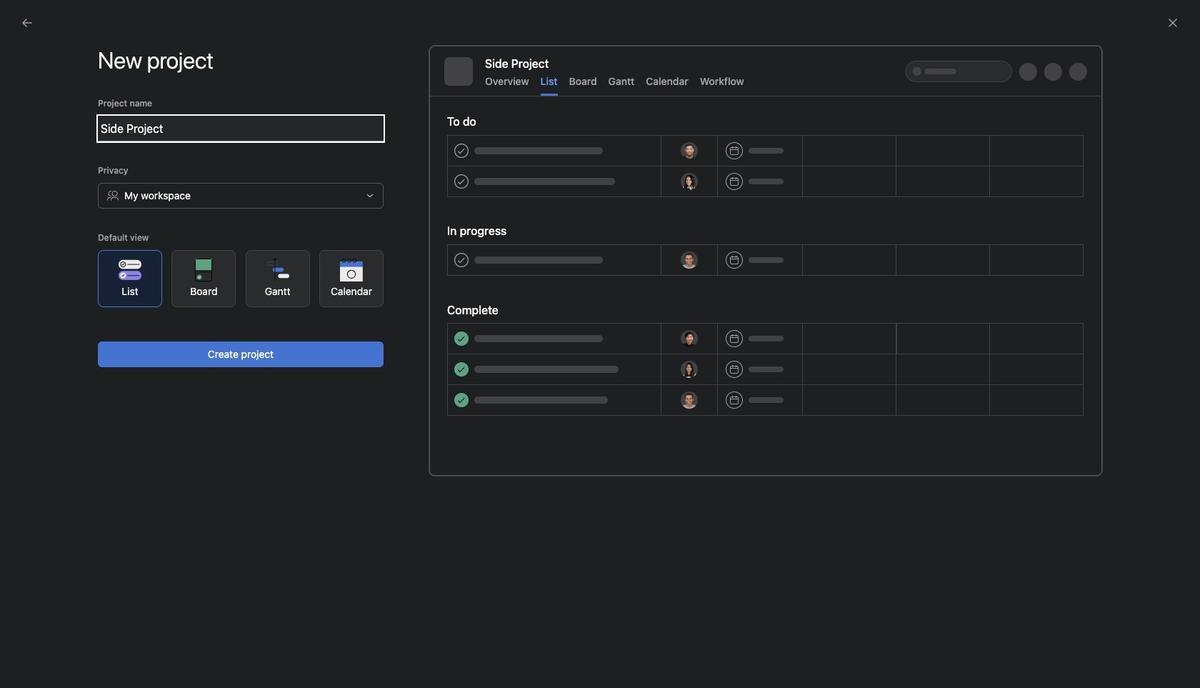 Task type: vqa. For each thing, say whether or not it's contained in the screenshot.
Close ICON
yes



Task type: describe. For each thing, give the bounding box(es) containing it.
this is a preview of your project image
[[430, 46, 1103, 476]]

global element
[[0, 35, 172, 121]]

1 vertical spatial list item
[[258, 300, 681, 326]]

teams element
[[0, 330, 172, 382]]

add profile photo image
[[275, 213, 310, 247]]

close image
[[1168, 17, 1180, 29]]

projects element
[[0, 279, 172, 330]]

1 horizontal spatial list item
[[710, 247, 904, 291]]



Task type: locate. For each thing, give the bounding box(es) containing it.
0 vertical spatial list item
[[710, 247, 904, 291]]

0 horizontal spatial list item
[[258, 300, 681, 326]]

list image
[[918, 261, 935, 278]]

None text field
[[98, 116, 384, 142]]

starred element
[[0, 227, 172, 279]]

go back image
[[21, 17, 33, 29]]

list item
[[710, 247, 904, 291], [258, 300, 681, 326]]

list box
[[432, 6, 775, 29]]

hide sidebar image
[[19, 11, 30, 23]]



